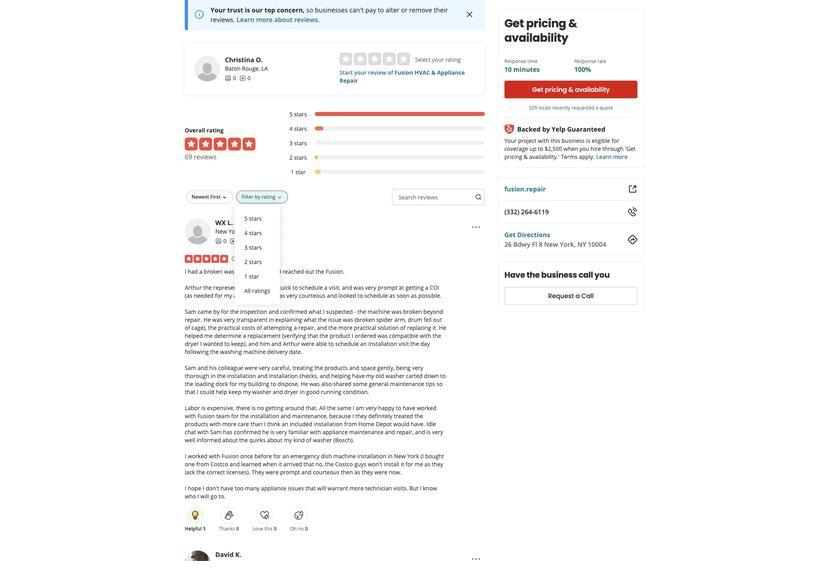 Task type: locate. For each thing, give the bounding box(es) containing it.
1 horizontal spatial getting
[[406, 284, 424, 292]]

0 horizontal spatial your
[[354, 69, 367, 76]]

i up one
[[185, 453, 186, 460]]

guys
[[354, 461, 366, 469]]

you inside your project with this business is eligible for coverage up to $2,500 when you hire through 'get pricing & availability.' terms apply.
[[580, 145, 589, 153]]

the up because on the left bottom of page
[[327, 405, 336, 412]]

pricing
[[526, 16, 566, 31], [545, 85, 567, 94], [505, 153, 522, 161]]

repair, down would
[[397, 429, 414, 436]]

practical
[[218, 324, 240, 332], [354, 324, 376, 332]]

0 horizontal spatial 5
[[244, 215, 248, 223]]

with inside your project with this business is eligible for coverage up to $2,500 when you hire through 'get pricing & availability.' terms apply.
[[538, 137, 549, 145]]

1 menu image from the top
[[471, 223, 481, 232]]

you right call
[[595, 270, 610, 281]]

broken right had
[[204, 268, 223, 276]]

3 stars inside button
[[244, 244, 262, 252]]

2 16 chevron down v2 image from the left
[[276, 194, 283, 201]]

your for start
[[354, 69, 367, 76]]

david k. link
[[215, 551, 241, 560]]

(bosch).
[[334, 437, 354, 444]]

so inside so businesses can't pay to alter or remove their reviews.
[[306, 6, 313, 15]]

machine down (bosch). at bottom
[[333, 453, 356, 460]]

wanted
[[203, 340, 223, 348]]

1 horizontal spatial 16 review v2 image
[[239, 75, 246, 82]]

availability inside button
[[575, 85, 610, 94]]

(verifying
[[282, 332, 306, 340]]

0 horizontal spatial you
[[580, 145, 589, 153]]

16 friends v2 image
[[215, 238, 222, 245]]

arrived
[[284, 461, 302, 469]]

for inside sam came by for the inspection and confirmed what i suspected - the machine was broken beyond repair. he was very transparent in explaining what the issue was (broken spider arm, drum fell out of cage), the practical costs of attempting a repair, and the more practical solution of replacing it. he helped me determine a replacement (verifying that the product i ordered was compatible with the dryer i wanted to keep), and him and arthur were able to schedule an installation visit the day following the washing machine delivery date.
[[221, 308, 229, 316]]

and up 'attempting'
[[269, 308, 279, 316]]

remove
[[409, 6, 432, 15]]

warrant
[[328, 485, 348, 493]]

2 vertical spatial an
[[282, 453, 289, 460]]

k.
[[235, 551, 241, 560]]

0 vertical spatial friends element
[[225, 74, 236, 82]]

2 response from the left
[[574, 58, 596, 65]]

1 vertical spatial get
[[532, 85, 543, 94]]

practical up determine
[[218, 324, 240, 332]]

products
[[325, 364, 348, 372], [185, 421, 208, 428]]

quick
[[277, 284, 291, 292]]

16 review v2 image inside reviews element
[[239, 75, 246, 82]]

new up install
[[394, 453, 406, 460]]

schedule
[[299, 284, 323, 292], [365, 292, 388, 300], [335, 340, 359, 348]]

1 vertical spatial 1 star
[[244, 273, 259, 280]]

329 locals recently requested a quote
[[529, 104, 613, 111]]

1 it from the left
[[279, 461, 282, 469]]

the up needed
[[203, 284, 212, 292]]

(1 reaction) element
[[203, 526, 206, 533]]

0 horizontal spatial me
[[204, 332, 213, 340]]

for inside sam and his colleague were very careful, treating the products and space gently, being very thorough in the installation and installation checks, and helping have my old washer carted down to the loading dock for my building to dispose. he was also shared some general maintenance tips so that i could help keep my washer and dryer in good running condition.
[[230, 381, 237, 388]]

ny down 5 stars button
[[243, 228, 251, 235]]

2 vertical spatial fusion
[[222, 453, 239, 460]]

washer down the building
[[252, 389, 271, 396]]

my inside arthur the representative was very quick to schedule a visit, and was very prompt at getting a coi (as needed for my apartment). he was very courteous and looked to schedule as soon as possible.
[[224, 292, 232, 300]]

that
[[308, 332, 318, 340], [185, 389, 195, 396], [304, 461, 314, 469], [305, 485, 316, 493]]

machine down him
[[243, 348, 266, 356]]

1 horizontal spatial all
[[319, 405, 326, 412]]

search
[[399, 194, 417, 201]]

more up 'product'
[[339, 324, 353, 332]]

pricing up time
[[526, 16, 566, 31]]

3 (0 reactions) element from the left
[[305, 526, 308, 533]]

appliance inside i hope i don't have too many appliance issues that will warrant more technician visits. but i know who i will go to.
[[261, 485, 286, 493]]

the inside arthur the representative was very quick to schedule a visit, and was very prompt at getting a coi (as needed for my apartment). he was very courteous and looked to schedule as soon as possible.
[[203, 284, 212, 292]]

2 stars inside "element"
[[289, 154, 307, 162]]

photo of wx l. image
[[185, 219, 211, 245]]

0 horizontal spatial practical
[[218, 324, 240, 332]]

1 for filter reviews by 1 star rating element
[[291, 168, 294, 176]]

very up determine
[[224, 316, 235, 324]]

2 5 star rating image from the top
[[185, 255, 228, 263]]

1 vertical spatial all
[[319, 405, 326, 412]]

16 review v2 image
[[239, 75, 246, 82], [230, 238, 236, 245]]

home
[[359, 421, 374, 428]]

1 horizontal spatial me
[[415, 461, 423, 469]]

get inside "get pricing & availability"
[[505, 16, 524, 31]]

idle
[[427, 421, 436, 428]]

0 horizontal spatial getting
[[265, 405, 284, 412]]

1 response from the left
[[505, 58, 526, 65]]

christina
[[225, 55, 254, 64]]

about down concern,
[[274, 15, 293, 24]]

love
[[253, 526, 263, 533]]

4 stars inside button
[[244, 229, 262, 237]]

friends element
[[225, 74, 236, 82], [215, 238, 227, 246]]

1 horizontal spatial repair,
[[397, 429, 414, 436]]

rating inside popup button
[[262, 194, 276, 201]]

1 vertical spatial 2 stars
[[244, 258, 262, 266]]

your for your trust is our top concern,
[[211, 6, 226, 15]]

stars for 2 stars button
[[249, 258, 262, 266]]

None radio
[[340, 53, 352, 66]]

sam inside sam and his colleague were very careful, treating the products and space gently, being very thorough in the installation and installation checks, and helping have my old washer carted down to the loading dock for my building to dispose. he was also shared some general maintenance tips so that i could help keep my washer and dryer in good running condition.
[[185, 364, 196, 372]]

replacing
[[407, 324, 431, 332]]

None radio
[[354, 53, 367, 66], [369, 53, 381, 66], [383, 53, 396, 66], [397, 53, 410, 66], [354, 53, 367, 66], [369, 53, 381, 66], [383, 53, 396, 66], [397, 53, 410, 66]]

my up keep
[[239, 381, 247, 388]]

by inside popup button
[[255, 194, 260, 201]]

learn more link
[[596, 153, 628, 161]]

an inside labor is expensive, there is no getting around that. all the same i am very happy to have worked with fusion team for the installation and maintenance, because i they definitely treated the products with more care than i think an included installation from home depot would have. idle chat with sam has confirmed he is very familiar with appliance maintenance and repair, and is very well informed about the quirks about my kind of washer (bosch).
[[282, 421, 288, 428]]

transparent
[[237, 316, 268, 324]]

1 horizontal spatial you
[[595, 270, 610, 281]]

no right oh on the bottom left
[[298, 526, 304, 533]]

the up transparent
[[230, 308, 239, 316]]

1 vertical spatial out
[[433, 316, 442, 324]]

prompt inside i worked with fusion once before for an emergency dish machine installation in new york (i bought one from costco and learned when it arrived that no, the costco guys won't install it for me as they lack the correct licenses). they were prompt and courteous then as they were now.
[[280, 469, 300, 477]]

0 horizontal spatial response
[[505, 58, 526, 65]]

1 horizontal spatial availability
[[575, 85, 610, 94]]

0 horizontal spatial all
[[244, 287, 251, 295]]

the down thorough
[[185, 381, 193, 388]]

directions
[[517, 231, 550, 239]]

0 vertical spatial no
[[257, 405, 264, 412]]

expensive,
[[207, 405, 235, 412]]

5 star rating image
[[185, 138, 256, 151], [185, 255, 228, 263]]

16 chevron down v2 image
[[221, 194, 228, 201], [276, 194, 283, 201]]

fusion inside labor is expensive, there is no getting around that. all the same i am very happy to have worked with fusion team for the installation and maintenance, because i they definitely treated the products with more care than i think an included installation from home depot would have. idle chat with sam has confirmed he is very familiar with appliance maintenance and repair, and is very well informed about the quirks about my kind of washer (bosch).
[[198, 413, 215, 420]]

all ratings button
[[241, 284, 273, 299]]

0 vertical spatial appliance
[[323, 429, 348, 436]]

very inside sam came by for the inspection and confirmed what i suspected - the machine was broken beyond repair. he was very transparent in explaining what the issue was (broken spider arm, drum fell out of cage), the practical costs of attempting a repair, and the more practical solution of replacing it. he helped me determine a replacement (verifying that the product i ordered was compatible with the dryer i wanted to keep), and him and arthur were able to schedule an installation visit the day following the washing machine delivery date.
[[224, 316, 235, 324]]

menu image
[[471, 223, 481, 232], [471, 555, 481, 562]]

0 vertical spatial worked
[[417, 405, 437, 412]]

1 practical from the left
[[218, 324, 240, 332]]

that up labor
[[185, 389, 195, 396]]

courteous down reached
[[299, 292, 326, 300]]

4 inside button
[[244, 229, 248, 237]]

1 5 star rating image from the top
[[185, 138, 256, 151]]

fusion.repair link
[[505, 185, 546, 194]]

1 vertical spatial pricing
[[545, 85, 567, 94]]

maintenance down carted
[[390, 381, 424, 388]]

friends element for christina
[[225, 74, 236, 82]]

2 vertical spatial schedule
[[335, 340, 359, 348]]

1 horizontal spatial by
[[255, 194, 260, 201]]

1 horizontal spatial no
[[298, 526, 304, 533]]

sam
[[185, 308, 196, 316], [185, 364, 196, 372], [210, 429, 222, 436]]

1 horizontal spatial worked
[[417, 405, 437, 412]]

sam for sam and his colleague were very careful, treating the products and space gently, being very thorough in the installation and installation checks, and helping have my old washer carted down to the loading dock for my building to dispose. he was also shared some general maintenance tips so that i could help keep my washer and dryer in good running condition.
[[185, 364, 196, 372]]

(0 reactions) element right oh on the bottom left
[[305, 526, 308, 533]]

1 vertical spatial 5
[[244, 215, 248, 223]]

2 vertical spatial rating
[[262, 194, 276, 201]]

you
[[580, 145, 589, 153], [595, 270, 610, 281]]

were inside sam and his colleague were very careful, treating the products and space gently, being very thorough in the installation and installation checks, and helping have my old washer carted down to the loading dock for my building to dispose. he was also shared some general maintenance tips so that i could help keep my washer and dryer in good running condition.
[[245, 364, 258, 372]]

from down because on the left bottom of page
[[344, 421, 357, 428]]

he inside sam and his colleague were very careful, treating the products and space gently, being very thorough in the installation and installation checks, and helping have my old washer carted down to the loading dock for my building to dispose. he was also shared some general maintenance tips so that i could help keep my washer and dryer in good running condition.
[[301, 381, 308, 388]]

your inside your project with this business is eligible for coverage up to $2,500 when you hire through 'get pricing & availability.' terms apply.
[[505, 137, 517, 145]]

0 vertical spatial 2 stars
[[289, 154, 307, 162]]

0 horizontal spatial york,
[[229, 228, 242, 235]]

1 horizontal spatial york,
[[560, 240, 576, 249]]

(0 reactions) element for thanks 0
[[236, 526, 239, 533]]

ny left 10004
[[578, 240, 586, 249]]

(0 reactions) element for oh no 0
[[305, 526, 308, 533]]

york, inside wx l. new york, ny
[[229, 228, 242, 235]]

0 horizontal spatial availability
[[505, 30, 568, 46]]

reached
[[283, 268, 304, 276]]

1 vertical spatial will
[[201, 493, 209, 501]]

filter by rating button
[[236, 191, 288, 204]]

newest first button
[[186, 191, 233, 204]]

that inside sam came by for the inspection and confirmed what i suspected - the machine was broken beyond repair. he was very transparent in explaining what the issue was (broken spider arm, drum fell out of cage), the practical costs of attempting a repair, and the more practical solution of replacing it. he helped me determine a replacement (verifying that the product i ordered was compatible with the dryer i wanted to keep), and him and arthur were able to schedule an installation visit the day following the washing machine delivery date.
[[308, 332, 318, 340]]

sam inside labor is expensive, there is no getting around that. all the same i am very happy to have worked with fusion team for the installation and maintenance, because i they definitely treated the products with more care than i think an included installation from home depot would have. idle chat with sam has confirmed he is very familiar with appliance maintenance and repair, and is very well informed about the quirks about my kind of washer (bosch).
[[210, 429, 222, 436]]

with down included
[[310, 429, 321, 436]]

a
[[596, 104, 599, 111], [199, 268, 202, 276], [324, 284, 327, 292], [425, 284, 428, 292], [576, 291, 580, 301], [294, 324, 297, 332], [243, 332, 246, 340]]

1 vertical spatial 5 star rating image
[[185, 255, 228, 263]]

through
[[603, 145, 624, 153]]

2 menu image from the top
[[471, 555, 481, 562]]

in inside i worked with fusion once before for an emergency dish machine installation in new york (i bought one from costco and learned when it arrived that no, the costco guys won't install it for me as they lack the correct licenses). they were prompt and courteous then as they were now.
[[388, 453, 393, 460]]

new inside the get directions 26 bdwy fl 8 new york, ny 10004
[[544, 240, 558, 249]]

0 vertical spatial getting
[[406, 284, 424, 292]]

products up chat
[[185, 421, 208, 428]]

more inside labor is expensive, there is no getting around that. all the same i am very happy to have worked with fusion team for the installation and maintenance, because i they definitely treated the products with more care than i think an included installation from home depot would have. idle chat with sam has confirmed he is very familiar with appliance maintenance and repair, and is very well informed about the quirks about my kind of washer (bosch).
[[222, 421, 236, 428]]

5 inside button
[[244, 215, 248, 223]]

1 vertical spatial products
[[185, 421, 208, 428]]

0 vertical spatial prompt
[[378, 284, 398, 292]]

1 horizontal spatial new
[[394, 453, 406, 460]]

york, inside the get directions 26 bdwy fl 8 new york, ny 10004
[[560, 240, 576, 249]]

5 star rating image down overall rating
[[185, 138, 256, 151]]

have inside i hope i don't have too many appliance issues that will warrant more technician visits. but i know who i will go to.
[[221, 485, 233, 493]]

1 horizontal spatial 1 star
[[291, 168, 306, 176]]

rating up "appliance"
[[446, 56, 461, 64]]

'get
[[625, 145, 636, 153]]

2 horizontal spatial have
[[403, 405, 415, 412]]

love this 0
[[253, 526, 277, 533]]

by inside sam came by for the inspection and confirmed what i suspected - the machine was broken beyond repair. he was very transparent in explaining what the issue was (broken spider arm, drum fell out of cage), the practical costs of attempting a repair, and the more practical solution of replacing it. he helped me determine a replacement (verifying that the product i ordered was compatible with the dryer i wanted to keep), and him and arthur were able to schedule an installation visit the day following the washing machine delivery date.
[[213, 308, 220, 316]]

alter
[[386, 6, 399, 15]]

0 vertical spatial all
[[244, 287, 251, 295]]

an right 'think'
[[282, 421, 288, 428]]

0 vertical spatial you
[[580, 145, 589, 153]]

now.
[[389, 469, 402, 477]]

some
[[353, 381, 367, 388]]

(as
[[185, 292, 192, 300]]

washer inside labor is expensive, there is no getting around that. all the same i am very happy to have worked with fusion team for the installation and maintenance, because i they definitely treated the products with more care than i think an included installation from home depot would have. idle chat with sam has confirmed he is very familiar with appliance maintenance and repair, and is very well informed about the quirks about my kind of washer (bosch).
[[313, 437, 332, 444]]

me inside i worked with fusion once before for an emergency dish machine installation in new york (i bought one from costco and learned when it arrived that no, the costco guys won't install it for me as they lack the correct licenses). they were prompt and courteous then as they were now.
[[415, 461, 423, 469]]

the down dish
[[325, 461, 334, 469]]

16 friends v2 image
[[225, 75, 231, 82]]

0 vertical spatial 2
[[289, 154, 293, 162]]

i right but
[[420, 485, 422, 493]]

from
[[344, 421, 357, 428], [196, 461, 209, 469]]

0 horizontal spatial from
[[196, 461, 209, 469]]

is
[[245, 6, 250, 15], [586, 137, 590, 145], [201, 405, 206, 412], [252, 405, 256, 412], [270, 429, 274, 436], [427, 429, 431, 436]]

gently,
[[377, 364, 395, 372]]

he inside arthur the representative was very quick to schedule a visit, and was very prompt at getting a coi (as needed for my apartment). he was very courteous and looked to schedule as soon as possible.
[[266, 292, 273, 300]]

1 (0 reactions) element from the left
[[236, 526, 239, 533]]

chat
[[185, 429, 196, 436]]

reviews element
[[239, 74, 251, 82]]

worked
[[417, 405, 437, 412], [188, 453, 207, 460]]

when up terms
[[564, 145, 578, 153]]

a left call
[[576, 291, 580, 301]]

at
[[399, 284, 404, 292]]

hvac
[[415, 69, 430, 76]]

was inside sam and his colleague were very careful, treating the products and space gently, being very thorough in the installation and installation checks, and helping have my old washer carted down to the loading dock for my building to dispose. he was also shared some general maintenance tips so that i could help keep my washer and dryer in good running condition.
[[310, 381, 320, 388]]

0 horizontal spatial this
[[264, 526, 273, 533]]

prompt down arrived
[[280, 469, 300, 477]]

2 horizontal spatial rating
[[446, 56, 461, 64]]

0 vertical spatial from
[[344, 421, 357, 428]]

0 vertical spatial courteous
[[299, 292, 326, 300]]

arthur
[[185, 284, 202, 292], [283, 340, 300, 348]]

call
[[579, 270, 593, 281]]

dryer inside sam came by for the inspection and confirmed what i suspected - the machine was broken beyond repair. he was very transparent in explaining what the issue was (broken spider arm, drum fell out of cage), the practical costs of attempting a repair, and the more practical solution of replacing it. he helped me determine a replacement (verifying that the product i ordered was compatible with the dryer i wanted to keep), and him and arthur were able to schedule an installation visit the day following the washing machine delivery date.
[[185, 340, 199, 348]]

0 vertical spatial 5
[[289, 111, 293, 118]]

emergency
[[290, 453, 320, 460]]

0 vertical spatial 1
[[291, 168, 294, 176]]

learned
[[241, 461, 261, 469]]

5 star rating image up had
[[185, 255, 228, 263]]

1 horizontal spatial reviews
[[418, 194, 438, 201]]

by for yelp
[[542, 125, 550, 134]]

an up arrived
[[282, 453, 289, 460]]

to inside your project with this business is eligible for coverage up to $2,500 when you hire through 'get pricing & availability.' terms apply.
[[538, 145, 543, 153]]

included
[[290, 421, 312, 428]]

0 vertical spatial 5 star rating image
[[185, 138, 256, 151]]

by left yelp
[[542, 125, 550, 134]]

know
[[423, 485, 437, 493]]

worked inside i worked with fusion once before for an emergency dish machine installation in new york (i bought one from costco and learned when it arrived that no, the costco guys won't install it for me as they lack the correct licenses). they were prompt and courteous then as they were now.
[[188, 453, 207, 460]]

search image
[[475, 194, 482, 201]]

1 horizontal spatial maintenance
[[390, 381, 424, 388]]

1 horizontal spatial 16 chevron down v2 image
[[276, 194, 283, 201]]

24 directions v2 image
[[628, 235, 638, 245]]

69 reviews
[[185, 153, 217, 162]]

1 horizontal spatial 2
[[289, 154, 293, 162]]

appliance
[[323, 429, 348, 436], [261, 485, 286, 493]]

1 horizontal spatial this
[[551, 137, 560, 145]]

fusion inside fusion hvac & appliance repair
[[395, 69, 413, 76]]

i inside i worked with fusion once before for an emergency dish machine installation in new york (i bought one from costco and learned when it arrived that no, the costco guys won't install it for me as they lack the correct licenses). they were prompt and courteous then as they were now.
[[185, 453, 186, 460]]

2 vertical spatial new
[[394, 453, 406, 460]]

0 vertical spatial they
[[355, 413, 367, 420]]

1 vertical spatial new
[[544, 240, 558, 249]]

i right because on the left bottom of page
[[352, 413, 354, 420]]

availability up requested
[[575, 85, 610, 94]]

your up coverage
[[505, 137, 517, 145]]

availability inside "get pricing & availability"
[[505, 30, 568, 46]]

coi
[[430, 284, 439, 292]]

0 horizontal spatial star
[[249, 273, 259, 280]]

as left soon
[[389, 292, 395, 300]]

2 stars for 2 stars button
[[244, 258, 262, 266]]

0 horizontal spatial will
[[201, 493, 209, 501]]

determine
[[214, 332, 242, 340]]

this inside your project with this business is eligible for coverage up to $2,500 when you hire through 'get pricing & availability.' terms apply.
[[551, 137, 560, 145]]

wx l. new york, ny
[[215, 219, 251, 235]]

0 horizontal spatial schedule
[[299, 284, 323, 292]]

stars for filter reviews by 4 stars rating element
[[294, 125, 307, 133]]

replacement
[[248, 332, 281, 340]]

(332)
[[505, 208, 520, 217]]

1 16 chevron down v2 image from the left
[[221, 194, 228, 201]]

1 vertical spatial ny
[[578, 240, 586, 249]]

2 horizontal spatial by
[[542, 125, 550, 134]]

5 stars for filter reviews by 5 stars rating element
[[289, 111, 307, 118]]

info alert
[[185, 0, 485, 30]]

is down idle
[[427, 429, 431, 436]]

happy
[[378, 405, 395, 412]]

overall rating
[[185, 127, 224, 134]]

arm,
[[394, 316, 406, 324]]

response inside response time 10 minutes
[[505, 58, 526, 65]]

washing down oct
[[224, 268, 246, 276]]

sam up repair. at the left bottom of page
[[185, 308, 196, 316]]

colleague
[[218, 364, 243, 372]]

2 inside filter reviews by 2 stars rating "element"
[[289, 154, 293, 162]]

more down top
[[256, 15, 273, 24]]

he
[[262, 429, 269, 436]]

0 horizontal spatial ny
[[243, 228, 251, 235]]

reviews. down trust
[[211, 15, 235, 24]]

the up 'have.'
[[415, 413, 423, 420]]

were
[[301, 340, 314, 348], [245, 364, 258, 372], [266, 469, 279, 477], [375, 469, 388, 477]]

new inside wx l. new york, ny
[[215, 228, 227, 235]]

0 vertical spatial 4 stars
[[289, 125, 307, 133]]

it.
[[433, 324, 438, 332]]

of right kind
[[306, 437, 312, 444]]

needed
[[194, 292, 214, 300]]

licenses).
[[226, 469, 250, 477]]

so right concern,
[[306, 6, 313, 15]]

star inside button
[[249, 273, 259, 280]]

filter reviews by 4 stars rating element
[[281, 125, 485, 133]]

16 chevron down v2 image inside newest first dropdown button
[[221, 194, 228, 201]]

0 right 16 friends v2 icon
[[223, 238, 227, 245]]

have inside sam and his colleague were very careful, treating the products and space gently, being very thorough in the installation and installation checks, and helping have my old washer carted down to the loading dock for my building to dispose. he was also shared some general maintenance tips so that i could help keep my washer and dryer in good running condition.
[[352, 373, 365, 380]]

to up treated
[[396, 405, 401, 412]]

start your review of
[[340, 69, 395, 76]]

5 stars inside button
[[244, 215, 262, 223]]

your inside info alert
[[211, 6, 226, 15]]

a up (verifying
[[294, 324, 297, 332]]

1 horizontal spatial dryer
[[284, 389, 298, 396]]

with inside sam came by for the inspection and confirmed what i suspected - the machine was broken beyond repair. he was very transparent in explaining what the issue was (broken spider arm, drum fell out of cage), the practical costs of attempting a repair, and the more practical solution of replacing it. he helped me determine a replacement (verifying that the product i ordered was compatible with the dryer i wanted to keep), and him and arthur were able to schedule an installation visit the day following the washing machine delivery date.
[[420, 332, 431, 340]]

2 (0 reactions) element from the left
[[274, 526, 277, 533]]

0 horizontal spatial worked
[[188, 453, 207, 460]]

ny
[[243, 228, 251, 235], [578, 240, 586, 249]]

and down the dispose.
[[273, 389, 283, 396]]

1 vertical spatial sam
[[185, 364, 196, 372]]

16 chevron down v2 image for filter by rating
[[221, 194, 228, 201]]

0 vertical spatial so
[[306, 6, 313, 15]]

1 reviews. from the left
[[211, 15, 235, 24]]

0 vertical spatial business
[[562, 137, 585, 145]]

response up 10
[[505, 58, 526, 65]]

for right came
[[221, 308, 229, 316]]

attempting
[[263, 324, 292, 332]]

(no rating) image
[[340, 53, 410, 66]]

sam came by for the inspection and confirmed what i suspected - the machine was broken beyond repair. he was very transparent in explaining what the issue was (broken spider arm, drum fell out of cage), the practical costs of attempting a repair, and the more practical solution of replacing it. he helped me determine a replacement (verifying that the product i ordered was compatible with the dryer i wanted to keep), and him and arthur were able to schedule an installation visit the day following the washing machine delivery date.
[[185, 308, 446, 356]]

1 vertical spatial when
[[263, 461, 277, 469]]

products inside labor is expensive, there is no getting around that. all the same i am very happy to have worked with fusion team for the installation and maintenance, because i they definitely treated the products with more care than i think an included installation from home depot would have. idle chat with sam has confirmed he is very familiar with appliance maintenance and repair, and is very well informed about the quirks about my kind of washer (bosch).
[[185, 421, 208, 428]]

  text field
[[392, 189, 485, 205]]

0 down rouge,
[[248, 74, 251, 82]]

0 vertical spatial your
[[211, 6, 226, 15]]

their
[[434, 6, 448, 15]]

0 vertical spatial this
[[551, 137, 560, 145]]

keep
[[229, 389, 241, 396]]

24 external link v2 image
[[628, 184, 638, 194]]

response inside response rate 100%
[[574, 58, 596, 65]]

dryer down helped
[[185, 340, 199, 348]]

they down am
[[355, 413, 367, 420]]

2 vertical spatial pricing
[[505, 153, 522, 161]]

0 horizontal spatial 2 stars
[[244, 258, 262, 266]]

(0 reactions) element
[[236, 526, 239, 533], [274, 526, 277, 533], [305, 526, 308, 533]]

0 horizontal spatial arthur
[[185, 284, 202, 292]]

maintenance down home
[[349, 429, 384, 436]]

3 for 3 stars button
[[244, 244, 248, 252]]

2 vertical spatial get
[[505, 231, 516, 239]]

1 vertical spatial getting
[[265, 405, 284, 412]]

a down costs
[[243, 332, 246, 340]]

1 vertical spatial 3
[[244, 244, 248, 252]]

concern,
[[277, 6, 305, 15]]

3 inside button
[[244, 244, 248, 252]]

star for 1 star button on the left of the page
[[249, 273, 259, 280]]

0 horizontal spatial reviews
[[194, 153, 217, 162]]

rouge,
[[242, 65, 260, 72]]

1 horizontal spatial 5
[[289, 111, 293, 118]]

a inside 'button'
[[576, 291, 580, 301]]

get pricing & availability up 329 locals recently requested a quote
[[532, 85, 610, 94]]

100%
[[574, 65, 591, 74]]

is right he
[[270, 429, 274, 436]]

install
[[384, 461, 399, 469]]

1 vertical spatial this
[[264, 526, 273, 533]]

washer
[[386, 373, 405, 380], [252, 389, 271, 396], [313, 437, 332, 444]]

1 inside button
[[244, 273, 248, 280]]

1 star inside button
[[244, 273, 259, 280]]

first
[[210, 194, 221, 201]]

all left ratings
[[244, 287, 251, 295]]

fusion left hvac
[[395, 69, 413, 76]]

was up good
[[310, 381, 320, 388]]

appliance up (bosch). at bottom
[[323, 429, 348, 436]]

is right there
[[252, 405, 256, 412]]

sam inside sam came by for the inspection and confirmed what i suspected - the machine was broken beyond repair. he was very transparent in explaining what the issue was (broken spider arm, drum fell out of cage), the practical costs of attempting a repair, and the more practical solution of replacing it. he helped me determine a replacement (verifying that the product i ordered was compatible with the dryer i wanted to keep), and him and arthur were able to schedule an installation visit the day following the washing machine delivery date.
[[185, 308, 196, 316]]

1 horizontal spatial prompt
[[378, 284, 398, 292]]

1 vertical spatial an
[[282, 421, 288, 428]]

0 vertical spatial 16 review v2 image
[[239, 75, 246, 82]]

5 stars for 5 stars button
[[244, 215, 262, 223]]

0 vertical spatial schedule
[[299, 284, 323, 292]]

3
[[289, 139, 293, 147], [244, 244, 248, 252]]

it up now. at bottom
[[401, 461, 404, 469]]

fusion inside i worked with fusion once before for an emergency dish machine installation in new york (i bought one from costco and learned when it arrived that no, the costco guys won't install it for me as they lack the correct licenses). they were prompt and courteous then as they were now.
[[222, 453, 239, 460]]

1 vertical spatial washing
[[220, 348, 242, 356]]

my left kind
[[284, 437, 292, 444]]

filter reviews by 1 star rating element
[[281, 168, 485, 176]]

1 vertical spatial appliance
[[261, 485, 286, 493]]

washer down 'being'
[[386, 373, 405, 380]]

with down team
[[210, 421, 221, 428]]

help
[[216, 389, 227, 396]]



Task type: vqa. For each thing, say whether or not it's contained in the screenshot.


Task type: describe. For each thing, give the bounding box(es) containing it.
a left coi
[[425, 284, 428, 292]]

as down guys
[[354, 469, 360, 477]]

2023
[[248, 255, 261, 263]]

i right hope
[[203, 485, 204, 493]]

4 for filter reviews by 4 stars rating element
[[289, 125, 293, 133]]

fusion.repair
[[505, 185, 546, 194]]

0 right 16 friends v2 image
[[233, 74, 236, 82]]

response for 100%
[[574, 58, 596, 65]]

he down came
[[204, 316, 211, 324]]

learn for learn more
[[596, 153, 612, 161]]

were inside sam came by for the inspection and confirmed what i suspected - the machine was broken beyond repair. he was very transparent in explaining what the issue was (broken spider arm, drum fell out of cage), the practical costs of attempting a repair, and the more practical solution of replacing it. he helped me determine a replacement (verifying that the product i ordered was compatible with the dryer i wanted to keep), and him and arthur were able to schedule an installation visit the day following the washing machine delivery date.
[[301, 340, 314, 348]]

rating for select your rating
[[446, 56, 461, 64]]

issues
[[288, 485, 304, 493]]

4 stars for filter reviews by 4 stars rating element
[[289, 125, 307, 133]]

0 vertical spatial what
[[309, 308, 322, 316]]

delivery
[[267, 348, 288, 356]]

264-
[[521, 208, 534, 217]]

courteous inside i worked with fusion once before for an emergency dish machine installation in new york (i bought one from costco and learned when it arrived that no, the costco guys won't install it for me as they lack the correct licenses). they were prompt and courteous then as they were now.
[[313, 469, 339, 477]]

very down idle
[[432, 429, 443, 436]]

the up checks,
[[314, 364, 323, 372]]

stars for filter reviews by 5 stars rating element
[[294, 111, 307, 118]]

0 vertical spatial washing
[[224, 268, 246, 276]]

your for your project with this business is eligible for coverage up to $2,500 when you hire through 'get pricing & availability.' terms apply.
[[505, 137, 517, 145]]

16 chevron down v2 image for 5 stars
[[276, 194, 283, 201]]

getting inside labor is expensive, there is no getting around that. all the same i am very happy to have worked with fusion team for the installation and maintenance, because i they definitely treated the products with more care than i think an included installation from home depot would have. idle chat with sam has confirmed he is very familiar with appliance maintenance and repair, and is very well informed about the quirks about my kind of washer (bosch).
[[265, 405, 284, 412]]

i left "suspected"
[[323, 308, 325, 316]]

of down repair. at the left bottom of page
[[185, 324, 190, 332]]

reviews. inside so businesses can't pay to alter or remove their reviews.
[[211, 15, 235, 24]]

to right quick
[[293, 284, 298, 292]]

could
[[200, 389, 214, 396]]

very left the "careful," in the bottom left of the page
[[259, 364, 270, 372]]

backed by yelp guaranteed
[[517, 125, 606, 134]]

rating for filter by rating
[[262, 194, 276, 201]]

washing inside sam came by for the inspection and confirmed what i suspected - the machine was broken beyond repair. he was very transparent in explaining what the issue was (broken spider arm, drum fell out of cage), the practical costs of attempting a repair, and the more practical solution of replacing it. he helped me determine a replacement (verifying that the product i ordered was compatible with the dryer i wanted to keep), and him and arthur were able to schedule an installation visit the day following the washing machine delivery date.
[[220, 348, 242, 356]]

i right who
[[198, 493, 199, 501]]

the down 'issue'
[[328, 324, 337, 332]]

1 vertical spatial they
[[432, 461, 443, 469]]

helpful
[[185, 526, 202, 533]]

and up the building
[[258, 373, 268, 380]]

drum
[[408, 316, 422, 324]]

an inside sam came by for the inspection and confirmed what i suspected - the machine was broken beyond repair. he was very transparent in explaining what the issue was (broken spider arm, drum fell out of cage), the practical costs of attempting a repair, and the more practical solution of replacing it. he helped me determine a replacement (verifying that the product i ordered was compatible with the dryer i wanted to keep), and him and arthur were able to schedule an installation visit the day following the washing machine delivery date.
[[360, 340, 367, 348]]

star for filter reviews by 1 star rating element
[[296, 168, 306, 176]]

so inside sam and his colleague were very careful, treating the products and space gently, being very thorough in the installation and installation checks, and helping have my old washer carted down to the loading dock for my building to dispose. he was also shared some general maintenance tips so that i could help keep my washer and dryer in good running condition.
[[437, 381, 443, 388]]

stars for filter reviews by 2 stars rating "element"
[[294, 154, 307, 162]]

overall
[[185, 127, 205, 134]]

he right it.
[[439, 324, 446, 332]]

2 horizontal spatial washer
[[386, 373, 405, 380]]

thorough
[[185, 373, 209, 380]]

they inside labor is expensive, there is no getting around that. all the same i am very happy to have worked with fusion team for the installation and maintenance, because i they definitely treated the products with more care than i think an included installation from home depot would have. idle chat with sam has confirmed he is very familiar with appliance maintenance and repair, and is very well informed about the quirks about my kind of washer (bosch).
[[355, 413, 367, 420]]

with up the informed
[[198, 429, 209, 436]]

reviews for 69 reviews
[[194, 153, 217, 162]]

is right labor
[[201, 405, 206, 412]]

informed
[[197, 437, 221, 444]]

5 stars button
[[241, 212, 273, 226]]

installation down because on the left bottom of page
[[314, 421, 343, 428]]

1 star for filter reviews by 1 star rating element
[[291, 168, 306, 176]]

about down he
[[267, 437, 282, 444]]

0 right oh on the bottom left
[[305, 526, 308, 533]]

3 stars button
[[241, 241, 273, 255]]

i inside sam and his colleague were very careful, treating the products and space gently, being very thorough in the installation and installation checks, and helping have my old washer carted down to the loading dock for my building to dispose. he was also shared some general maintenance tips so that i could help keep my washer and dryer in good running condition.
[[197, 389, 198, 396]]

filter reviews by 5 stars rating element
[[281, 111, 485, 119]]

repair, inside sam came by for the inspection and confirmed what i suspected - the machine was broken beyond repair. he was very transparent in explaining what the issue was (broken spider arm, drum fell out of cage), the practical costs of attempting a repair, and the more practical solution of replacing it. he helped me determine a replacement (verifying that the product i ordered was compatible with the dryer i wanted to keep), and him and arthur were able to schedule an installation visit the day following the washing machine delivery date.
[[298, 324, 316, 332]]

repair, inside labor is expensive, there is no getting around that. all the same i am very happy to have worked with fusion team for the installation and maintenance, because i they definitely treated the products with more care than i think an included installation from home depot would have. idle chat with sam has confirmed he is very familiar with appliance maintenance and repair, and is very well informed about the quirks about my kind of washer (bosch).
[[397, 429, 414, 436]]

$2,500
[[545, 145, 562, 153]]

looked
[[338, 292, 356, 300]]

friends element for wx
[[215, 238, 227, 246]]

filter by rating
[[242, 194, 276, 201]]

my right keep
[[243, 389, 251, 396]]

a left visit, at left
[[324, 284, 327, 292]]

of up replacement
[[257, 324, 262, 332]]

3 stars for filter reviews by 3 stars rating element
[[289, 139, 307, 147]]

carted
[[406, 373, 423, 380]]

the left 'issue'
[[318, 316, 327, 324]]

start
[[340, 69, 353, 76]]

helping
[[331, 373, 351, 380]]

too
[[235, 485, 244, 493]]

that inside i hope i don't have too many appliance issues that will warrant more technician visits. but i know who i will go to.
[[305, 485, 316, 493]]

from inside i worked with fusion once before for an emergency dish machine installation in new york (i bought one from costco and learned when it arrived that no, the costco guys won't install it for me as they lack the correct licenses). they were prompt and courteous then as they were now.
[[196, 461, 209, 469]]

machine inside i worked with fusion once before for an emergency dish machine installation in new york (i bought one from costco and learned when it arrived that no, the costco guys won't install it for me as they lack the correct licenses). they were prompt and courteous then as they were now.
[[333, 453, 356, 460]]

response time 10 minutes
[[505, 58, 540, 74]]

have
[[505, 270, 525, 281]]

backed
[[517, 125, 541, 134]]

was down "suspected"
[[343, 316, 353, 324]]

the left quirks
[[239, 437, 248, 444]]

very left at
[[365, 284, 376, 292]]

close image
[[465, 10, 474, 19]]

technician
[[365, 485, 392, 493]]

product
[[330, 332, 350, 340]]

can't
[[350, 6, 364, 15]]

also
[[321, 381, 332, 388]]

an inside i worked with fusion once before for an emergency dish machine installation in new york (i bought one from costco and learned when it arrived that no, the costco guys won't install it for me as they lack the correct licenses). they were prompt and courteous then as they were now.
[[282, 453, 289, 460]]

the down it.
[[433, 332, 441, 340]]

very left quick
[[265, 284, 276, 292]]

0 right thanks
[[236, 526, 239, 533]]

quote
[[600, 104, 613, 111]]

69
[[185, 153, 192, 162]]

6119
[[534, 208, 549, 217]]

my inside labor is expensive, there is no getting around that. all the same i am very happy to have worked with fusion team for the installation and maintenance, because i they definitely treated the products with more care than i think an included installation from home depot would have. idle chat with sam has confirmed he is very familiar with appliance maintenance and repair, and is very well informed about the quirks about my kind of washer (bosch).
[[284, 437, 292, 444]]

26
[[505, 240, 512, 249]]

get directions 26 bdwy fl 8 new york, ny 10004
[[505, 231, 606, 249]]

select
[[415, 56, 431, 64]]

suspected
[[326, 308, 353, 316]]

new inside i worked with fusion once before for an emergency dish machine installation in new york (i bought one from costco and learned when it arrived that no, the costco guys won't install it for me as they lack the correct licenses). they were prompt and courteous then as they were now.
[[394, 453, 406, 460]]

5 star rating image for 69 reviews
[[185, 138, 256, 151]]

7,
[[242, 255, 247, 263]]

machine up spider at the bottom of page
[[368, 308, 390, 316]]

very down 'think'
[[276, 429, 287, 436]]

fusion hvac & appliance repair
[[340, 69, 465, 84]]

more inside i hope i don't have too many appliance issues that will warrant more technician visits. but i know who i will go to.
[[350, 485, 364, 493]]

the down wanted
[[210, 348, 219, 356]]

more down the through
[[613, 153, 628, 161]]

get inside the get directions 26 bdwy fl 8 new york, ny 10004
[[505, 231, 516, 239]]

kind
[[293, 437, 305, 444]]

oh
[[290, 526, 297, 533]]

1 vertical spatial business
[[541, 270, 577, 281]]

installation up than
[[250, 413, 279, 420]]

10004
[[588, 240, 606, 249]]

24 info v2 image
[[194, 9, 204, 19]]

as down bought
[[425, 461, 430, 469]]

the up "dock"
[[217, 373, 226, 380]]

would
[[393, 421, 410, 428]]

get pricing & availability button
[[505, 81, 638, 98]]

when inside your project with this business is eligible for coverage up to $2,500 when you hire through 'get pricing & availability.' terms apply.
[[564, 145, 578, 153]]

the up able
[[320, 332, 328, 340]]

of right review
[[388, 69, 393, 76]]

for inside arthur the representative was very quick to schedule a visit, and was very prompt at getting a coi (as needed for my apartment). he was very courteous and looked to schedule as soon as possible.
[[215, 292, 223, 300]]

of inside labor is expensive, there is no getting around that. all the same i am very happy to have worked with fusion team for the installation and maintenance, because i they definitely treated the products with more care than i think an included installation from home depot would have. idle chat with sam has confirmed he is very familiar with appliance maintenance and repair, and is very well informed about the quirks about my kind of washer (bosch).
[[306, 437, 312, 444]]

the up the care
[[240, 413, 249, 420]]

installation inside i worked with fusion once before for an emergency dish machine installation in new york (i bought one from costco and learned when it arrived that no, the costco guys won't install it for me as they lack the correct licenses). they were prompt and courteous then as they were now.
[[357, 453, 386, 460]]

photo of christina o. image
[[194, 56, 220, 82]]

were down won't
[[375, 469, 388, 477]]

when inside i worked with fusion once before for an emergency dish machine installation in new york (i bought one from costco and learned when it arrived that no, the costco guys won't install it for me as they lack the correct licenses). they were prompt and courteous then as they were now.
[[263, 461, 277, 469]]

more inside sam came by for the inspection and confirmed what i suspected - the machine was broken beyond repair. he was very transparent in explaining what the issue was (broken spider arm, drum fell out of cage), the practical costs of attempting a repair, and the more practical solution of replacing it. he helped me determine a replacement (verifying that the product i ordered was compatible with the dryer i wanted to keep), and him and arthur were able to schedule an installation visit the day following the washing machine delivery date.
[[339, 324, 353, 332]]

running
[[321, 389, 342, 396]]

beyond
[[423, 308, 443, 316]]

0 vertical spatial broken
[[204, 268, 223, 276]]

2 costco from the left
[[335, 461, 353, 469]]

time
[[528, 58, 538, 65]]

(i
[[421, 453, 424, 460]]

sam for sam came by for the inspection and confirmed what i suspected - the machine was broken beyond repair. he was very transparent in explaining what the issue was (broken spider arm, drum fell out of cage), the practical costs of attempting a repair, and the more practical solution of replacing it. he helped me determine a replacement (verifying that the product i ordered was compatible with the dryer i wanted to keep), and him and arthur were able to schedule an installation visit the day following the washing machine delivery date.
[[185, 308, 196, 316]]

by for rating
[[255, 194, 260, 201]]

for down york
[[406, 461, 413, 469]]

and up licenses).
[[230, 461, 240, 469]]

no inside labor is expensive, there is no getting around that. all the same i am very happy to have worked with fusion team for the installation and maintenance, because i they definitely treated the products with more care than i think an included installation from home depot would have. idle chat with sam has confirmed he is very familiar with appliance maintenance and repair, and is very well informed about the quirks about my kind of washer (bosch).
[[257, 405, 264, 412]]

schedule inside sam came by for the inspection and confirmed what i suspected - the machine was broken beyond repair. he was very transparent in explaining what the issue was (broken spider arm, drum fell out of cage), the practical costs of attempting a repair, and the more practical solution of replacing it. he helped me determine a replacement (verifying that the product i ordered was compatible with the dryer i wanted to keep), and him and arthur were able to schedule an installation visit the day following the washing machine delivery date.
[[335, 340, 359, 348]]

pay
[[366, 6, 376, 15]]

0 horizontal spatial 1
[[203, 526, 206, 533]]

1 vertical spatial what
[[304, 316, 317, 324]]

very up carted
[[412, 364, 423, 372]]

& inside your project with this business is eligible for coverage up to $2,500 when you hire through 'get pricing & availability.' terms apply.
[[524, 153, 528, 161]]

a right had
[[199, 268, 202, 276]]

confirmed inside labor is expensive, there is no getting around that. all the same i am very happy to have worked with fusion team for the installation and maintenance, because i they definitely treated the products with more care than i think an included installation from home depot would have. idle chat with sam has confirmed he is very familiar with appliance maintenance and repair, and is very well informed about the quirks about my kind of washer (bosch).
[[234, 429, 261, 436]]

2 stars for filter reviews by 2 stars rating "element"
[[289, 154, 307, 162]]

with inside i worked with fusion once before for an emergency dish machine installation in new york (i bought one from costco and learned when it arrived that no, the costco guys won't install it for me as they lack the correct licenses). they were prompt and courteous then as they were now.
[[209, 453, 220, 460]]

ny inside the get directions 26 bdwy fl 8 new york, ny 10004
[[578, 240, 586, 249]]

to inside labor is expensive, there is no getting around that. all the same i am very happy to have worked with fusion team for the installation and maintenance, because i they definitely treated the products with more care than i think an included installation from home depot would have. idle chat with sam has confirmed he is very familiar with appliance maintenance and repair, and is very well informed about the quirks about my kind of washer (bosch).
[[396, 405, 401, 412]]

terms
[[561, 153, 578, 161]]

and down arrived
[[301, 469, 312, 477]]

arthur inside sam came by for the inspection and confirmed what i suspected - the machine was broken beyond repair. he was very transparent in explaining what the issue was (broken spider arm, drum fell out of cage), the practical costs of attempting a repair, and the more practical solution of replacing it. he helped me determine a replacement (verifying that the product i ordered was compatible with the dryer i wanted to keep), and him and arthur were able to schedule an installation visit the day following the washing machine delivery date.
[[283, 340, 300, 348]]

that inside i worked with fusion once before for an emergency dish machine installation in new york (i bought one from costco and learned when it arrived that no, the costco guys won't install it for me as they lack the correct licenses). they were prompt and courteous then as they were now.
[[304, 461, 314, 469]]

appliance inside labor is expensive, there is no getting around that. all the same i am very happy to have worked with fusion team for the installation and maintenance, because i they definitely treated the products with more care than i think an included installation from home depot would have. idle chat with sam has confirmed he is very familiar with appliance maintenance and repair, and is very well informed about the quirks about my kind of washer (bosch).
[[323, 429, 348, 436]]

2 stars button
[[241, 255, 273, 270]]

1 vertical spatial washer
[[252, 389, 271, 396]]

repair.
[[185, 316, 202, 324]]

ratings
[[252, 287, 270, 295]]

& inside button
[[569, 85, 573, 94]]

filter reviews by 2 stars rating element
[[281, 154, 485, 162]]

machine down 2023
[[247, 268, 270, 276]]

and up delivery
[[271, 340, 281, 348]]

hope
[[188, 485, 201, 493]]

i left am
[[353, 405, 354, 412]]

was up determine
[[212, 316, 222, 324]]

to right looked in the bottom left of the page
[[358, 292, 363, 300]]

and left reached
[[271, 268, 281, 276]]

more inside info alert
[[256, 15, 273, 24]]

bdwy
[[514, 240, 530, 249]]

1 costco from the left
[[211, 461, 228, 469]]

for right "before"
[[273, 453, 281, 460]]

is inside info alert
[[245, 6, 250, 15]]

christina o. baton rouge, la
[[225, 55, 268, 72]]

was up apartment).
[[253, 284, 263, 292]]

reviews for search reviews
[[418, 194, 438, 201]]

my down space
[[366, 373, 374, 380]]

and down depot
[[385, 429, 395, 436]]

prompt inside arthur the representative was very quick to schedule a visit, and was very prompt at getting a coi (as needed for my apartment). he was very courteous and looked to schedule as soon as possible.
[[378, 284, 398, 292]]

shared
[[333, 381, 352, 388]]

10
[[505, 65, 512, 74]]

0 horizontal spatial out
[[305, 268, 314, 276]]

pricing inside your project with this business is eligible for coverage up to $2,500 when you hire through 'get pricing & availability.' terms apply.
[[505, 153, 522, 161]]

in inside sam came by for the inspection and confirmed what i suspected - the machine was broken beyond repair. he was very transparent in explaining what the issue was (broken spider arm, drum fell out of cage), the practical costs of attempting a repair, and the more practical solution of replacing it. he helped me determine a replacement (verifying that the product i ordered was compatible with the dryer i wanted to keep), and him and arthur were able to schedule an installation visit the day following the washing machine delivery date.
[[269, 316, 274, 324]]

was up 'arm,'
[[392, 308, 402, 316]]

maintenance inside labor is expensive, there is no getting around that. all the same i am very happy to have worked with fusion team for the installation and maintenance, because i they definitely treated the products with more care than i think an included installation from home depot would have. idle chat with sam has confirmed he is very familiar with appliance maintenance and repair, and is very well informed about the quirks about my kind of washer (bosch).
[[349, 429, 384, 436]]

2 vertical spatial they
[[362, 469, 373, 477]]

0 vertical spatial pricing
[[526, 16, 566, 31]]

response for 10
[[505, 58, 526, 65]]

and up thorough
[[198, 364, 208, 372]]

very right am
[[366, 405, 377, 412]]

4 for 4 stars button
[[244, 229, 248, 237]]

requested
[[572, 104, 595, 111]]

stars for 5 stars button
[[249, 215, 262, 223]]

stars for filter reviews by 3 stars rating element
[[294, 139, 307, 147]]

stars for 3 stars button
[[249, 244, 262, 252]]

courteous inside arthur the representative was very quick to schedule a visit, and was very prompt at getting a coi (as needed for my apartment). he was very courteous and looked to schedule as soon as possible.
[[299, 292, 326, 300]]

and up also
[[320, 373, 330, 380]]

4 stars for 4 stars button
[[244, 229, 262, 237]]

and down 'have.'
[[415, 429, 425, 436]]

then
[[341, 469, 353, 477]]

the right the -
[[358, 308, 366, 316]]

i left had
[[185, 268, 186, 276]]

24 phone v2 image
[[628, 207, 638, 217]]

with down labor
[[185, 413, 196, 420]]

installation inside sam came by for the inspection and confirmed what i suspected - the machine was broken beyond repair. he was very transparent in explaining what the issue was (broken spider arm, drum fell out of cage), the practical costs of attempting a repair, and the more practical solution of replacing it. he helped me determine a replacement (verifying that the product i ordered was compatible with the dryer i wanted to keep), and him and arthur were able to schedule an installation visit the day following the washing machine delivery date.
[[368, 340, 397, 348]]

to right able
[[329, 340, 334, 348]]

5 star rating image for oct 7, 2023
[[185, 255, 228, 263]]

maintenance,
[[292, 413, 328, 420]]

pricing inside button
[[545, 85, 567, 94]]

coverage
[[505, 145, 528, 153]]

is inside your project with this business is eligible for coverage up to $2,500 when you hire through 'get pricing & availability.' terms apply.
[[586, 137, 590, 145]]

0 vertical spatial get pricing & availability
[[505, 16, 577, 46]]

ny inside wx l. new york, ny
[[243, 228, 251, 235]]

installation down the "careful," in the bottom left of the page
[[269, 373, 298, 380]]

1 vertical spatial schedule
[[365, 292, 388, 300]]

2 for filter reviews by 2 stars rating "element"
[[289, 154, 293, 162]]

3 stars for 3 stars button
[[244, 244, 262, 252]]

being
[[396, 364, 411, 372]]

all inside labor is expensive, there is no getting around that. all the same i am very happy to have worked with fusion team for the installation and maintenance, because i they definitely treated the products with more care than i think an included installation from home depot would have. idle chat with sam has confirmed he is very familiar with appliance maintenance and repair, and is very well informed about the quirks about my kind of washer (bosch).
[[319, 405, 326, 412]]

around
[[285, 405, 304, 412]]

me inside sam came by for the inspection and confirmed what i suspected - the machine was broken beyond repair. he was very transparent in explaining what the issue was (broken spider arm, drum fell out of cage), the practical costs of attempting a repair, and the more practical solution of replacing it. he helped me determine a replacement (verifying that the product i ordered was compatible with the dryer i wanted to keep), and him and arthur were able to schedule an installation visit the day following the washing machine delivery date.
[[204, 332, 213, 340]]

2 reviews. from the left
[[294, 15, 320, 24]]

to inside so businesses can't pay to alter or remove their reviews.
[[378, 6, 384, 15]]

2 it from the left
[[401, 461, 404, 469]]

old
[[376, 373, 384, 380]]

appliance
[[437, 69, 465, 76]]

getting inside arthur the representative was very quick to schedule a visit, and was very prompt at getting a coi (as needed for my apartment). he was very courteous and looked to schedule as soon as possible.
[[406, 284, 424, 292]]

oh no 0
[[290, 526, 308, 533]]

as right soon
[[411, 292, 417, 300]]

1 vertical spatial you
[[595, 270, 610, 281]]

worked inside labor is expensive, there is no getting around that. all the same i am very happy to have worked with fusion team for the installation and maintenance, because i they definitely treated the products with more care than i think an included installation from home depot would have. idle chat with sam has confirmed he is very familiar with appliance maintenance and repair, and is very well informed about the quirks about my kind of washer (bosch).
[[417, 405, 437, 412]]

treating
[[292, 364, 313, 372]]

i up following
[[200, 340, 202, 348]]

dryer inside sam and his colleague were very careful, treating the products and space gently, being very thorough in the installation and installation checks, and helping have my old washer carted down to the loading dock for my building to dispose. he was also shared some general maintenance tips so that i could help keep my washer and dryer in good running condition.
[[284, 389, 298, 396]]

to right down
[[440, 373, 446, 380]]

careful,
[[272, 364, 291, 372]]

installation down colleague on the bottom
[[227, 373, 256, 380]]

5 for 5 stars button
[[244, 215, 248, 223]]

1 star for 1 star button on the left of the page
[[244, 273, 259, 280]]

get inside get pricing & availability button
[[532, 85, 543, 94]]

& inside "get pricing & availability"
[[569, 16, 577, 31]]

maintenance inside sam and his colleague were very careful, treating the products and space gently, being very thorough in the installation and installation checks, and helping have my old washer carted down to the loading dock for my building to dispose. he was also shared some general maintenance tips so that i could help keep my washer and dryer in good running condition.
[[390, 381, 424, 388]]

so businesses can't pay to alter or remove their reviews.
[[211, 6, 448, 24]]

0 inside reviews element
[[248, 74, 251, 82]]

was down the solution
[[378, 332, 388, 340]]

i worked with fusion once before for an emergency dish machine installation in new york (i bought one from costco and learned when it arrived that no, the costco guys won't install it for me as they lack the correct licenses). they were prompt and courteous then as they were now.
[[185, 453, 444, 477]]

o.
[[256, 55, 263, 64]]

in down his
[[211, 373, 216, 380]]

business inside your project with this business is eligible for coverage up to $2,500 when you hire through 'get pricing & availability.' terms apply.
[[562, 137, 585, 145]]

who
[[185, 493, 196, 501]]

filter reviews by 3 stars rating element
[[281, 139, 485, 148]]

and left space
[[349, 364, 359, 372]]

5 for filter reviews by 5 stars rating element
[[289, 111, 293, 118]]

wx l. link
[[215, 219, 233, 227]]

to down determine
[[224, 340, 230, 348]]

filter
[[242, 194, 254, 201]]

and left him
[[248, 340, 258, 348]]

to right the building
[[271, 381, 276, 388]]

(0 reactions) element for love this 0
[[274, 526, 277, 533]]

the right 'lack'
[[196, 469, 205, 477]]

1 vertical spatial 16 review v2 image
[[230, 238, 236, 245]]

and down visit, at left
[[327, 292, 337, 300]]

the left day
[[410, 340, 419, 348]]

0 vertical spatial will
[[317, 485, 326, 493]]

stars for 4 stars button
[[249, 229, 262, 237]]

get pricing & availability inside get pricing & availability button
[[532, 85, 610, 94]]

3 for filter reviews by 3 stars rating element
[[289, 139, 293, 147]]

0 horizontal spatial rating
[[207, 127, 224, 134]]

the right have
[[527, 270, 540, 281]]

products inside sam and his colleague were very careful, treating the products and space gently, being very thorough in the installation and installation checks, and helping have my old washer carted down to the loading dock for my building to dispose. he was also shared some general maintenance tips so that i could help keep my washer and dryer in good running condition.
[[325, 364, 348, 372]]

i right 'product'
[[352, 332, 353, 340]]

all inside button
[[244, 287, 251, 295]]

compatible
[[389, 332, 419, 340]]

very down quick
[[286, 292, 298, 300]]

came
[[198, 308, 212, 316]]

arthur inside arthur the representative was very quick to schedule a visit, and was very prompt at getting a coi (as needed for my apartment). he was very courteous and looked to schedule as soon as possible.
[[185, 284, 202, 292]]

8
[[539, 240, 543, 249]]

him
[[260, 340, 270, 348]]

the right cage), on the left of the page
[[208, 324, 217, 332]]

learn for learn more about reviews.
[[237, 15, 254, 24]]

l.
[[228, 219, 233, 227]]

2 for 2 stars button
[[244, 258, 248, 266]]

learn more
[[596, 153, 628, 161]]

once
[[240, 453, 253, 460]]

your for select
[[432, 56, 444, 64]]

they
[[252, 469, 264, 477]]

arthur the representative was very quick to schedule a visit, and was very prompt at getting a coi (as needed for my apartment). he was very courteous and looked to schedule as soon as possible.
[[185, 284, 442, 300]]

about inside info alert
[[274, 15, 293, 24]]

rating element
[[340, 53, 410, 66]]

0 right love
[[274, 526, 277, 533]]

rate
[[597, 58, 607, 65]]

1 for 1 star button on the left of the page
[[244, 273, 248, 280]]

dish
[[321, 453, 332, 460]]

for inside labor is expensive, there is no getting around that. all the same i am very happy to have worked with fusion team for the installation and maintenance, because i they definitely treated the products with more care than i think an included installation from home depot would have. idle chat with sam has confirmed he is very familiar with appliance maintenance and repair, and is very well informed about the quirks about my kind of washer (bosch).
[[231, 413, 239, 420]]

2 practical from the left
[[354, 324, 376, 332]]

a left quote
[[596, 104, 599, 111]]

1 vertical spatial no
[[298, 526, 304, 533]]



